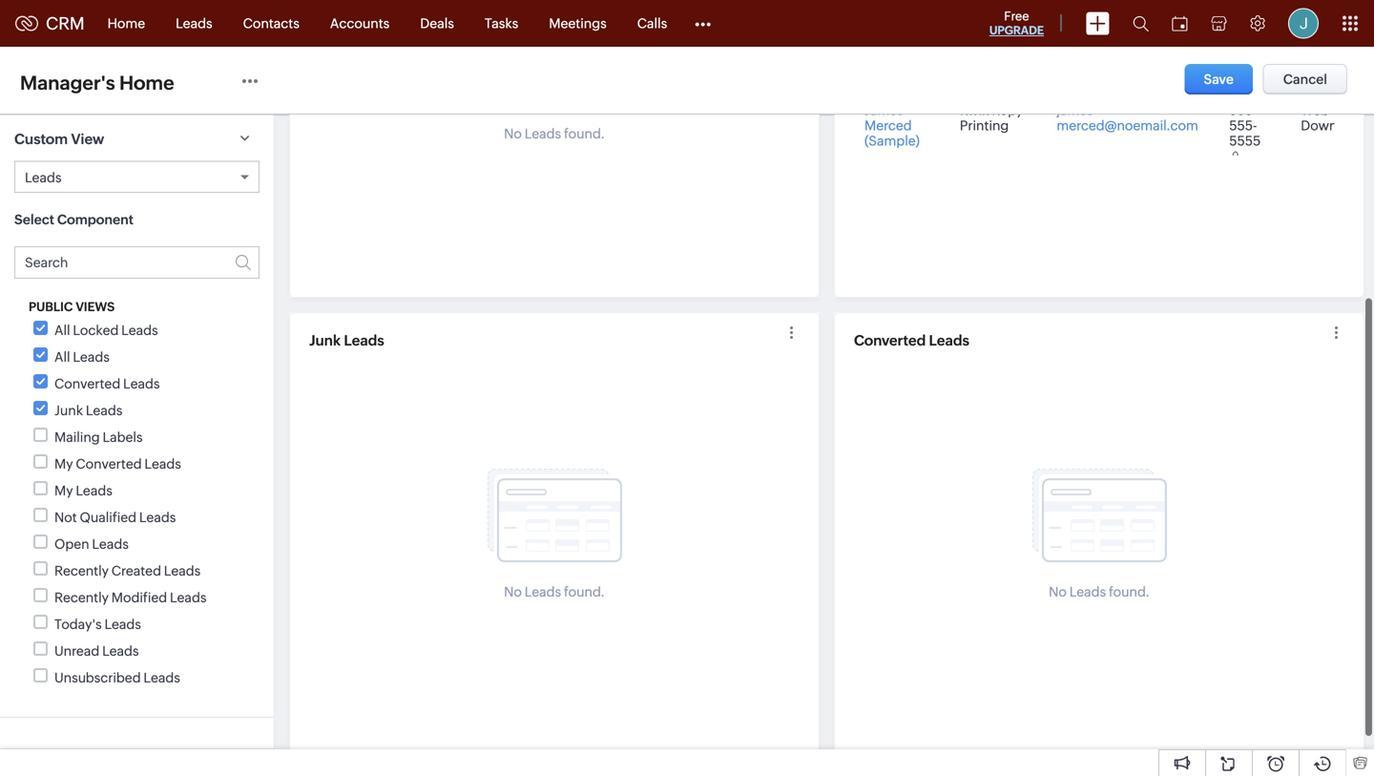 Task type: vqa. For each thing, say whether or not it's contained in the screenshot.
All related to All Locked Leads
yes



Task type: locate. For each thing, give the bounding box(es) containing it.
0 vertical spatial junk
[[309, 284, 341, 301]]

0 vertical spatial my
[[54, 456, 73, 471]]

None text field
[[14, 69, 227, 97]]

1 vertical spatial junk leads
[[54, 403, 123, 418]]

public views
[[29, 300, 115, 314]]

my leads
[[54, 483, 113, 498]]

unread leads
[[54, 643, 139, 658]]

1 vertical spatial converted
[[54, 376, 120, 391]]

locked
[[73, 322, 119, 338]]

cancel
[[1284, 72, 1328, 87]]

0 vertical spatial recently
[[54, 563, 109, 578]]

2 recently from the top
[[54, 590, 109, 605]]

mailing labels
[[54, 429, 143, 445]]

all locked leads
[[54, 322, 158, 338]]

calendar image
[[1172, 16, 1188, 31]]

junk leads
[[309, 284, 384, 301], [54, 403, 123, 418]]

unsubscribed leads
[[54, 670, 180, 685]]

modified
[[111, 590, 167, 605]]

my for my converted leads
[[54, 456, 73, 471]]

1 recently from the top
[[54, 563, 109, 578]]

cancel button
[[1264, 64, 1348, 95]]

free upgrade
[[990, 9, 1044, 37]]

tasks
[[485, 16, 519, 31]]

1 horizontal spatial junk leads
[[309, 284, 384, 301]]

leads link
[[160, 0, 228, 46]]

1 vertical spatial recently
[[54, 590, 109, 605]]

Other Modules field
[[683, 8, 724, 39]]

my up not on the bottom of the page
[[54, 483, 73, 498]]

select
[[14, 212, 54, 227]]

converted
[[854, 284, 926, 301], [54, 376, 120, 391], [76, 456, 142, 471]]

0 vertical spatial junk leads
[[309, 284, 384, 301]]

logo image
[[15, 16, 38, 31]]

not qualified leads
[[54, 510, 176, 525]]

leads
[[176, 16, 212, 31], [25, 170, 62, 185], [344, 284, 384, 301], [929, 284, 970, 301], [121, 322, 158, 338], [73, 349, 110, 364], [123, 376, 160, 391], [86, 403, 123, 418], [145, 456, 181, 471], [76, 483, 113, 498], [139, 510, 176, 525], [92, 536, 129, 552], [164, 563, 201, 578], [170, 590, 207, 605], [104, 616, 141, 632], [102, 643, 139, 658], [144, 670, 180, 685]]

all for all locked leads
[[54, 322, 70, 338]]

recently up today's at the bottom left of page
[[54, 590, 109, 605]]

all leads
[[54, 349, 110, 364]]

my down mailing
[[54, 456, 73, 471]]

1 vertical spatial junk
[[54, 403, 83, 418]]

recently
[[54, 563, 109, 578], [54, 590, 109, 605]]

my converted leads
[[54, 456, 181, 471]]

recently created leads
[[54, 563, 201, 578]]

2 all from the top
[[54, 349, 70, 364]]

1 vertical spatial my
[[54, 483, 73, 498]]

crm link
[[15, 14, 85, 33]]

Leads field
[[15, 162, 259, 192]]

create menu image
[[1086, 12, 1110, 35]]

my
[[54, 456, 73, 471], [54, 483, 73, 498]]

view
[[71, 131, 104, 147]]

0 vertical spatial converted
[[854, 284, 926, 301]]

recently down open
[[54, 563, 109, 578]]

qualified
[[80, 510, 137, 525]]

crm
[[46, 14, 85, 33]]

0 horizontal spatial junk leads
[[54, 403, 123, 418]]

my for my leads
[[54, 483, 73, 498]]

custom view
[[14, 131, 104, 147]]

1 my from the top
[[54, 456, 73, 471]]

1 all from the top
[[54, 322, 70, 338]]

0 vertical spatial converted leads
[[854, 284, 970, 301]]

1 vertical spatial converted leads
[[54, 376, 160, 391]]

converted leads
[[854, 284, 970, 301], [54, 376, 160, 391]]

calls
[[637, 16, 667, 31]]

junk
[[309, 284, 341, 301], [54, 403, 83, 418]]

calls link
[[622, 0, 683, 46]]

all
[[54, 322, 70, 338], [54, 349, 70, 364]]

2 my from the top
[[54, 483, 73, 498]]

deals link
[[405, 0, 470, 46]]

save
[[1204, 72, 1234, 87]]

0 horizontal spatial converted leads
[[54, 376, 160, 391]]

Search text field
[[14, 246, 260, 279]]

0 vertical spatial all
[[54, 322, 70, 338]]

1 vertical spatial all
[[54, 349, 70, 364]]



Task type: describe. For each thing, give the bounding box(es) containing it.
created
[[111, 563, 161, 578]]

recently for recently modified leads
[[54, 590, 109, 605]]

recently for recently created leads
[[54, 563, 109, 578]]

contacts link
[[228, 0, 315, 46]]

contacts
[[243, 16, 300, 31]]

upgrade
[[990, 24, 1044, 37]]

profile image
[[1289, 8, 1319, 39]]

labels
[[103, 429, 143, 445]]

accounts
[[330, 16, 390, 31]]

free
[[1004, 9, 1030, 23]]

deals
[[420, 16, 454, 31]]

custom view link
[[0, 115, 274, 161]]

public
[[29, 300, 73, 314]]

meetings link
[[534, 0, 622, 46]]

meetings
[[549, 16, 607, 31]]

create menu element
[[1075, 0, 1122, 46]]

profile element
[[1277, 0, 1331, 46]]

save button
[[1185, 64, 1253, 95]]

component
[[57, 212, 134, 227]]

open leads
[[54, 536, 129, 552]]

today's leads
[[54, 616, 141, 632]]

search image
[[1133, 15, 1149, 32]]

select component
[[14, 212, 134, 227]]

2 vertical spatial converted
[[76, 456, 142, 471]]

not
[[54, 510, 77, 525]]

search element
[[1122, 0, 1161, 47]]

1 horizontal spatial converted leads
[[854, 284, 970, 301]]

all for all leads
[[54, 349, 70, 364]]

leads inside field
[[25, 170, 62, 185]]

custom
[[14, 131, 68, 147]]

unsubscribed
[[54, 670, 141, 685]]

home
[[107, 16, 145, 31]]

views
[[76, 300, 115, 314]]

1 horizontal spatial junk
[[309, 284, 341, 301]]

tasks link
[[470, 0, 534, 46]]

0 horizontal spatial junk
[[54, 403, 83, 418]]

open
[[54, 536, 89, 552]]

recently modified leads
[[54, 590, 207, 605]]

accounts link
[[315, 0, 405, 46]]

mailing
[[54, 429, 100, 445]]

today's
[[54, 616, 102, 632]]

home link
[[92, 0, 160, 46]]

unread
[[54, 643, 99, 658]]



